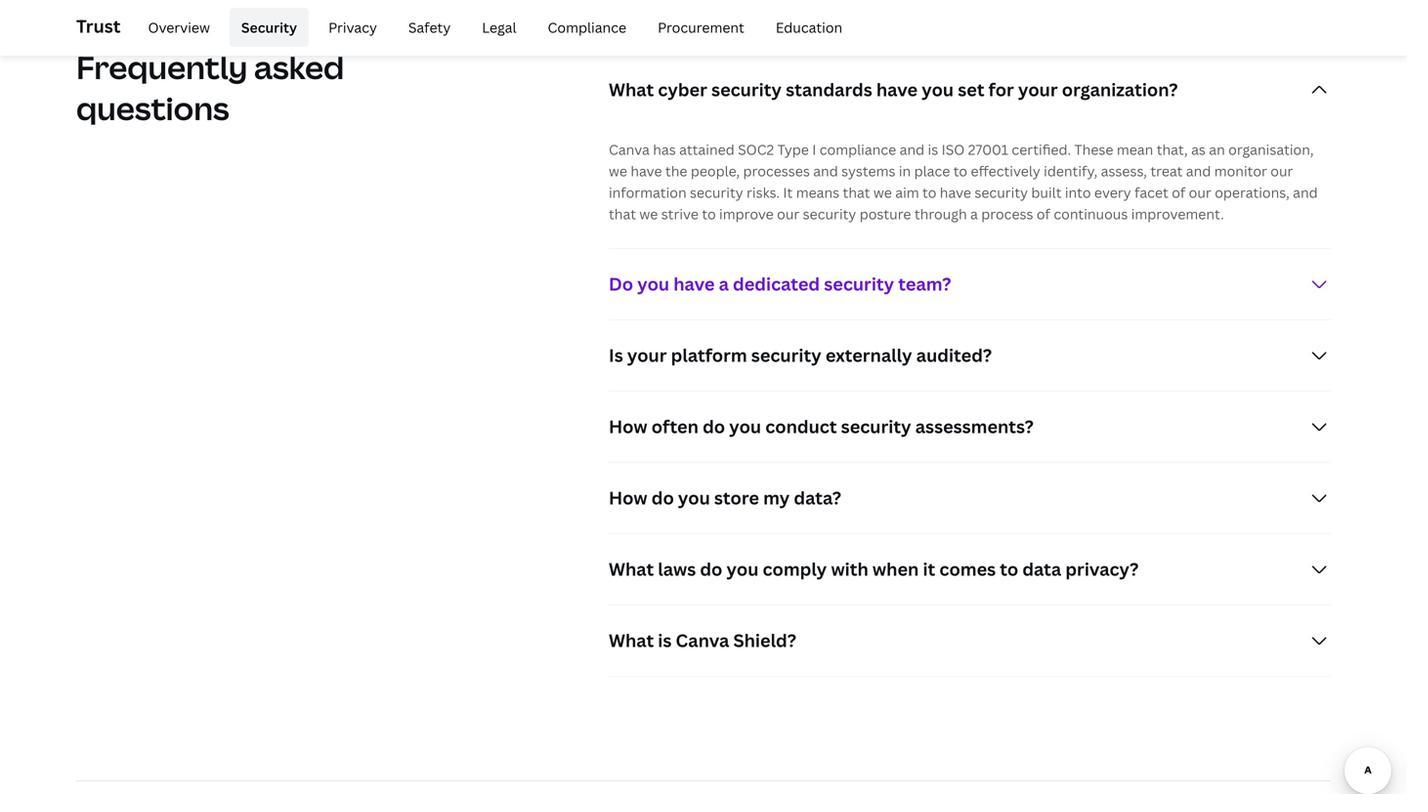 Task type: locate. For each thing, give the bounding box(es) containing it.
legal link
[[471, 8, 529, 47]]

of up improvement. on the right of the page
[[1173, 183, 1186, 202]]

have up through
[[940, 183, 972, 202]]

changes
[[846, 0, 900, 7]]

trust
[[76, 14, 121, 38]]

0 horizontal spatial of
[[1037, 205, 1051, 223]]

frequently asked questions
[[76, 46, 344, 130]]

2 how from the top
[[609, 486, 648, 510]]

1 vertical spatial our
[[1190, 183, 1212, 202]]

and right settings
[[1037, 0, 1062, 7]]

canva left shield?
[[676, 629, 730, 653]]

a left dedicated in the top right of the page
[[719, 272, 729, 296]]

do down often
[[652, 486, 674, 510]]

menu bar
[[129, 8, 855, 47]]

we
[[609, 162, 628, 180], [874, 183, 893, 202], [640, 205, 658, 223]]

0 vertical spatial what
[[609, 78, 654, 102]]

that down 'information'
[[609, 205, 636, 223]]

as
[[1192, 140, 1206, 159]]

we down 'information'
[[640, 205, 658, 223]]

treat
[[1151, 162, 1183, 180]]

risks.
[[747, 183, 780, 202]]

for
[[989, 78, 1015, 102]]

do inside dropdown button
[[700, 558, 723, 582]]

dedicated
[[733, 272, 820, 296]]

has left attained
[[653, 140, 676, 159]]

is down 'laws'
[[658, 629, 672, 653]]

safety link
[[397, 8, 463, 47]]

data?
[[794, 486, 842, 510]]

shield?
[[734, 629, 797, 653]]

have down the strive
[[674, 272, 715, 296]]

is left iso
[[928, 140, 939, 159]]

to down place
[[923, 183, 937, 202]]

how do you store my data?
[[609, 486, 842, 510]]

do for laws
[[700, 558, 723, 582]]

0 vertical spatial a
[[702, 0, 709, 7]]

what inside dropdown button
[[609, 78, 654, 102]]

how often do you conduct security assessments?
[[609, 415, 1034, 439]]

certified.
[[1012, 140, 1072, 159]]

that,
[[1157, 140, 1189, 159]]

to down publicly,
[[773, 10, 787, 29]]

is
[[928, 140, 939, 159], [658, 629, 672, 653]]

set
[[958, 78, 985, 102]]

we up 'information'
[[609, 162, 628, 180]]

0 horizontal spatial is
[[658, 629, 672, 653]]

1 horizontal spatial that
[[661, 10, 688, 29]]

design
[[713, 0, 756, 7], [1090, 0, 1133, 7]]

a left process
[[971, 205, 979, 223]]

information
[[609, 183, 687, 202]]

is your platform security externally audited? button
[[609, 321, 1332, 391]]

and down as at the right of page
[[1187, 162, 1212, 180]]

0 horizontal spatial a
[[702, 0, 709, 7]]

2 vertical spatial our
[[777, 205, 800, 223]]

2 horizontal spatial that
[[843, 183, 871, 202]]

security down the effectively
[[975, 183, 1029, 202]]

that
[[661, 10, 688, 29], [843, 183, 871, 202], [609, 205, 636, 223]]

0 vertical spatial canva
[[609, 140, 650, 159]]

do right 'laws'
[[700, 558, 723, 582]]

2 vertical spatial we
[[640, 205, 658, 223]]

0 horizontal spatial your
[[628, 344, 667, 368]]

that down systems
[[843, 183, 871, 202]]

you left comply
[[727, 558, 759, 582]]

1 vertical spatial is
[[658, 629, 672, 653]]

1 horizontal spatial is
[[928, 140, 939, 159]]

do right often
[[703, 415, 726, 439]]

security
[[712, 78, 782, 102], [690, 183, 744, 202], [975, 183, 1029, 202], [803, 205, 857, 223], [824, 272, 895, 296], [752, 344, 822, 368], [842, 415, 912, 439]]

0 vertical spatial our
[[1271, 162, 1294, 180]]

0 vertical spatial has
[[692, 10, 715, 29]]

how for how often do you conduct security assessments?
[[609, 415, 648, 439]]

security down do you have a dedicated security team?
[[752, 344, 822, 368]]

1 what from the top
[[609, 78, 654, 102]]

you left store
[[678, 486, 711, 510]]

have up 'information'
[[631, 162, 662, 180]]

is inside canva has attained soc2 type i compliance and is iso 27001 certified. these mean that, as an organisation, we have the people, processes and systems in place to effectively identify, assess, treat and monitor our information security risks. it means that we aim to have security built into every facet of our operations, and that we strive to improve our security posture through a process of continuous improvement.
[[928, 140, 939, 159]]

3 what from the top
[[609, 629, 654, 653]]

and up the in
[[900, 140, 925, 159]]

an
[[1210, 140, 1226, 159]]

is your platform security externally audited?
[[609, 344, 992, 368]]

of down built
[[1037, 205, 1051, 223]]

your right for
[[1019, 78, 1059, 102]]

1 horizontal spatial your
[[1019, 78, 1059, 102]]

to left 'data'
[[1001, 558, 1019, 582]]

1 vertical spatial of
[[1037, 205, 1051, 223]]

1 vertical spatial canva
[[676, 629, 730, 653]]

canva up 'information'
[[609, 140, 650, 159]]

by
[[1282, 0, 1299, 7]]

the up 'information'
[[666, 162, 688, 180]]

0 vertical spatial do
[[703, 415, 726, 439]]

team?
[[899, 272, 952, 296]]

2 horizontal spatial we
[[874, 183, 893, 202]]

has inside canva has attained soc2 type i compliance and is iso 27001 certified. these mean that, as an organisation, we have the people, processes and systems in place to effectively identify, assess, treat and monitor our information security risks. it means that we aim to have security built into every facet of our operations, and that we strive to improve our security posture through a process of continuous improvement.
[[653, 140, 676, 159]]

1 vertical spatial your
[[628, 344, 667, 368]]

do for often
[[703, 415, 726, 439]]

settings
[[981, 0, 1033, 7]]

has
[[692, 10, 715, 29], [653, 140, 676, 159]]

0 vertical spatial your
[[1019, 78, 1059, 102]]

0 vertical spatial is
[[928, 140, 939, 159]]

canva
[[609, 140, 650, 159], [676, 629, 730, 653]]

improve
[[720, 205, 774, 223]]

data
[[1023, 558, 1062, 582]]

0 vertical spatial how
[[609, 415, 648, 439]]

0 horizontal spatial we
[[609, 162, 628, 180]]

0 horizontal spatial canva
[[609, 140, 650, 159]]

that down publish
[[661, 10, 688, 29]]

do you have a dedicated security team?
[[609, 272, 952, 296]]

publish
[[650, 0, 698, 7]]

and up means
[[814, 162, 839, 180]]

0 vertical spatial of
[[1173, 183, 1186, 202]]

overview
[[148, 18, 210, 37]]

how for how do you store my data?
[[609, 486, 648, 510]]

2 what from the top
[[609, 558, 654, 582]]

is
[[609, 344, 624, 368]]

1 vertical spatial has
[[653, 140, 676, 159]]

design left can
[[1090, 0, 1133, 7]]

do
[[609, 272, 634, 296]]

comply
[[763, 558, 828, 582]]

what laws do you comply with when it comes to data privacy?
[[609, 558, 1139, 582]]

systems
[[842, 162, 896, 180]]

1 vertical spatial a
[[971, 205, 979, 223]]

and inside if you publish a design publicly, this changes the privacy settings and the design can then be accessed by anyone that has the url to the file.
[[1037, 0, 1062, 7]]

safety
[[409, 18, 451, 37]]

education link
[[764, 8, 855, 47]]

1 vertical spatial we
[[874, 183, 893, 202]]

security down means
[[803, 205, 857, 223]]

2 vertical spatial a
[[719, 272, 729, 296]]

questions
[[76, 87, 229, 130]]

0 horizontal spatial design
[[713, 0, 756, 7]]

1 horizontal spatial canva
[[676, 629, 730, 653]]

our down it
[[777, 205, 800, 223]]

2 vertical spatial what
[[609, 629, 654, 653]]

1 vertical spatial what
[[609, 558, 654, 582]]

this
[[818, 0, 843, 7]]

you
[[622, 0, 646, 7], [922, 78, 954, 102], [638, 272, 670, 296], [730, 415, 762, 439], [678, 486, 711, 510], [727, 558, 759, 582]]

2 vertical spatial do
[[700, 558, 723, 582]]

0 horizontal spatial that
[[609, 205, 636, 223]]

when
[[873, 558, 919, 582]]

0 horizontal spatial has
[[653, 140, 676, 159]]

to down iso
[[954, 162, 968, 180]]

1 vertical spatial that
[[843, 183, 871, 202]]

1 horizontal spatial we
[[640, 205, 658, 223]]

2 horizontal spatial a
[[971, 205, 979, 223]]

the left privacy
[[903, 0, 926, 7]]

your right is
[[628, 344, 667, 368]]

standards
[[786, 78, 873, 102]]

we up "posture"
[[874, 183, 893, 202]]

1 horizontal spatial design
[[1090, 0, 1133, 7]]

what is canva shield? button
[[609, 606, 1332, 677]]

a inside if you publish a design publicly, this changes the privacy settings and the design can then be accessed by anyone that has the url to the file.
[[702, 0, 709, 7]]

what inside dropdown button
[[609, 558, 654, 582]]

0 vertical spatial we
[[609, 162, 628, 180]]

what is canva shield?
[[609, 629, 797, 653]]

identify,
[[1044, 162, 1098, 180]]

you up the anyone
[[622, 0, 646, 7]]

comes
[[940, 558, 996, 582]]

our up improvement. on the right of the page
[[1190, 183, 1212, 202]]

overview link
[[136, 8, 222, 47]]

the left url at the right top of the page
[[718, 10, 740, 29]]

do
[[703, 415, 726, 439], [652, 486, 674, 510], [700, 558, 723, 582]]

a inside dropdown button
[[719, 272, 729, 296]]

1 horizontal spatial has
[[692, 10, 715, 29]]

mean
[[1117, 140, 1154, 159]]

your inside is your platform security externally audited? dropdown button
[[628, 344, 667, 368]]

assess,
[[1102, 162, 1148, 180]]

has down publish
[[692, 10, 715, 29]]

1 horizontal spatial of
[[1173, 183, 1186, 202]]

to
[[773, 10, 787, 29], [954, 162, 968, 180], [923, 183, 937, 202], [702, 205, 716, 223], [1001, 558, 1019, 582]]

our down the organisation,
[[1271, 162, 1294, 180]]

be
[[1198, 0, 1214, 7]]

the down publicly,
[[791, 10, 813, 29]]

our
[[1271, 162, 1294, 180], [1190, 183, 1212, 202], [777, 205, 800, 223]]

process
[[982, 205, 1034, 223]]

how often do you conduct security assessments? button
[[609, 392, 1332, 462]]

improvement.
[[1132, 205, 1225, 223]]

2 horizontal spatial our
[[1271, 162, 1294, 180]]

design up url at the right top of the page
[[713, 0, 756, 7]]

a up "procurement"
[[702, 0, 709, 7]]

legal
[[482, 18, 517, 37]]

1 how from the top
[[609, 415, 648, 439]]

security up soc2
[[712, 78, 782, 102]]

how
[[609, 415, 648, 439], [609, 486, 648, 510]]

0 horizontal spatial our
[[777, 205, 800, 223]]

what inside "dropdown button"
[[609, 629, 654, 653]]

in
[[899, 162, 911, 180]]

1 vertical spatial how
[[609, 486, 648, 510]]

how do you store my data? button
[[609, 463, 1332, 534]]

privacy
[[329, 18, 377, 37]]

my
[[764, 486, 790, 510]]

0 vertical spatial that
[[661, 10, 688, 29]]

1 horizontal spatial a
[[719, 272, 729, 296]]

security down externally
[[842, 415, 912, 439]]

with
[[832, 558, 869, 582]]

has inside if you publish a design publicly, this changes the privacy settings and the design can then be accessed by anyone that has the url to the file.
[[692, 10, 715, 29]]

monitor
[[1215, 162, 1268, 180]]



Task type: describe. For each thing, give the bounding box(es) containing it.
if
[[609, 0, 618, 7]]

continuous
[[1054, 205, 1129, 223]]

to inside dropdown button
[[1001, 558, 1019, 582]]

procurement link
[[646, 8, 757, 47]]

conduct
[[766, 415, 837, 439]]

canva inside "dropdown button"
[[676, 629, 730, 653]]

file.
[[816, 10, 840, 29]]

what cyber security standards have you set for your organization? button
[[609, 55, 1332, 125]]

organisation,
[[1229, 140, 1315, 159]]

a for publicly,
[[702, 0, 709, 7]]

the right settings
[[1065, 0, 1087, 7]]

organization?
[[1063, 78, 1179, 102]]

can
[[1137, 0, 1161, 7]]

canva inside canva has attained soc2 type i compliance and is iso 27001 certified. these mean that, as an organisation, we have the people, processes and systems in place to effectively identify, assess, treat and monitor our information security risks. it means that we aim to have security built into every facet of our operations, and that we strive to improve our security posture through a process of continuous improvement.
[[609, 140, 650, 159]]

you inside dropdown button
[[727, 558, 759, 582]]

compliance
[[820, 140, 897, 159]]

to inside if you publish a design publicly, this changes the privacy settings and the design can then be accessed by anyone that has the url to the file.
[[773, 10, 787, 29]]

security left team?
[[824, 272, 895, 296]]

what for what laws do you comply with when it comes to data privacy?
[[609, 558, 654, 582]]

to right the strive
[[702, 205, 716, 223]]

operations,
[[1216, 183, 1290, 202]]

do you have a dedicated security team? button
[[609, 249, 1332, 320]]

posture
[[860, 205, 912, 223]]

store
[[715, 486, 760, 510]]

the inside canva has attained soc2 type i compliance and is iso 27001 certified. these mean that, as an organisation, we have the people, processes and systems in place to effectively identify, assess, treat and monitor our information security risks. it means that we aim to have security built into every facet of our operations, and that we strive to improve our security posture through a process of continuous improvement.
[[666, 162, 688, 180]]

i
[[813, 140, 817, 159]]

accessed
[[1218, 0, 1279, 7]]

a for security
[[719, 272, 729, 296]]

what for what cyber security standards have you set for your organization?
[[609, 78, 654, 102]]

type
[[778, 140, 809, 159]]

menu bar containing overview
[[129, 8, 855, 47]]

1 horizontal spatial our
[[1190, 183, 1212, 202]]

processes
[[744, 162, 810, 180]]

strive
[[662, 205, 699, 223]]

what cyber security standards have you set for your organization?
[[609, 78, 1179, 102]]

it
[[923, 558, 936, 582]]

place
[[915, 162, 951, 180]]

2 design from the left
[[1090, 0, 1133, 7]]

built
[[1032, 183, 1062, 202]]

if you publish a design publicly, this changes the privacy settings and the design can then be accessed by anyone that has the url to the file.
[[609, 0, 1299, 29]]

privacy link
[[317, 8, 389, 47]]

externally
[[826, 344, 913, 368]]

and right operations,
[[1294, 183, 1319, 202]]

you right do
[[638, 272, 670, 296]]

asked
[[254, 46, 344, 88]]

soc2
[[738, 140, 775, 159]]

your inside what cyber security standards have you set for your organization? dropdown button
[[1019, 78, 1059, 102]]

anyone
[[609, 10, 658, 29]]

into
[[1066, 183, 1092, 202]]

a inside canva has attained soc2 type i compliance and is iso 27001 certified. these mean that, as an organisation, we have the people, processes and systems in place to effectively identify, assess, treat and monitor our information security risks. it means that we aim to have security built into every facet of our operations, and that we strive to improve our security posture through a process of continuous improvement.
[[971, 205, 979, 223]]

compliance
[[548, 18, 627, 37]]

through
[[915, 205, 968, 223]]

you inside if you publish a design publicly, this changes the privacy settings and the design can then be accessed by anyone that has the url to the file.
[[622, 0, 646, 7]]

it
[[784, 183, 793, 202]]

you left set
[[922, 78, 954, 102]]

facet
[[1135, 183, 1169, 202]]

audited?
[[917, 344, 992, 368]]

1 vertical spatial do
[[652, 486, 674, 510]]

iso
[[942, 140, 965, 159]]

compliance link
[[536, 8, 639, 47]]

attained
[[680, 140, 735, 159]]

what laws do you comply with when it comes to data privacy? button
[[609, 535, 1332, 605]]

publicly,
[[759, 0, 815, 7]]

these
[[1075, 140, 1114, 159]]

often
[[652, 415, 699, 439]]

laws
[[658, 558, 696, 582]]

1 design from the left
[[713, 0, 756, 7]]

frequently
[[76, 46, 248, 88]]

privacy
[[929, 0, 978, 7]]

have right standards
[[877, 78, 918, 102]]

that inside if you publish a design publicly, this changes the privacy settings and the design can then be accessed by anyone that has the url to the file.
[[661, 10, 688, 29]]

is inside "dropdown button"
[[658, 629, 672, 653]]

privacy?
[[1066, 558, 1139, 582]]

people,
[[691, 162, 740, 180]]

aim
[[896, 183, 920, 202]]

platform
[[671, 344, 748, 368]]

education
[[776, 18, 843, 37]]

cyber
[[658, 78, 708, 102]]

assessments?
[[916, 415, 1034, 439]]

security
[[241, 18, 297, 37]]

effectively
[[971, 162, 1041, 180]]

every
[[1095, 183, 1132, 202]]

27001
[[969, 140, 1009, 159]]

canva has attained soc2 type i compliance and is iso 27001 certified. these mean that, as an organisation, we have the people, processes and systems in place to effectively identify, assess, treat and monitor our information security risks. it means that we aim to have security built into every facet of our operations, and that we strive to improve our security posture through a process of continuous improvement.
[[609, 140, 1319, 223]]

security down the people,
[[690, 183, 744, 202]]

what for what is canva shield?
[[609, 629, 654, 653]]

2 vertical spatial that
[[609, 205, 636, 223]]

means
[[797, 183, 840, 202]]

you left conduct
[[730, 415, 762, 439]]



Task type: vqa. For each thing, say whether or not it's contained in the screenshot.
Standards
yes



